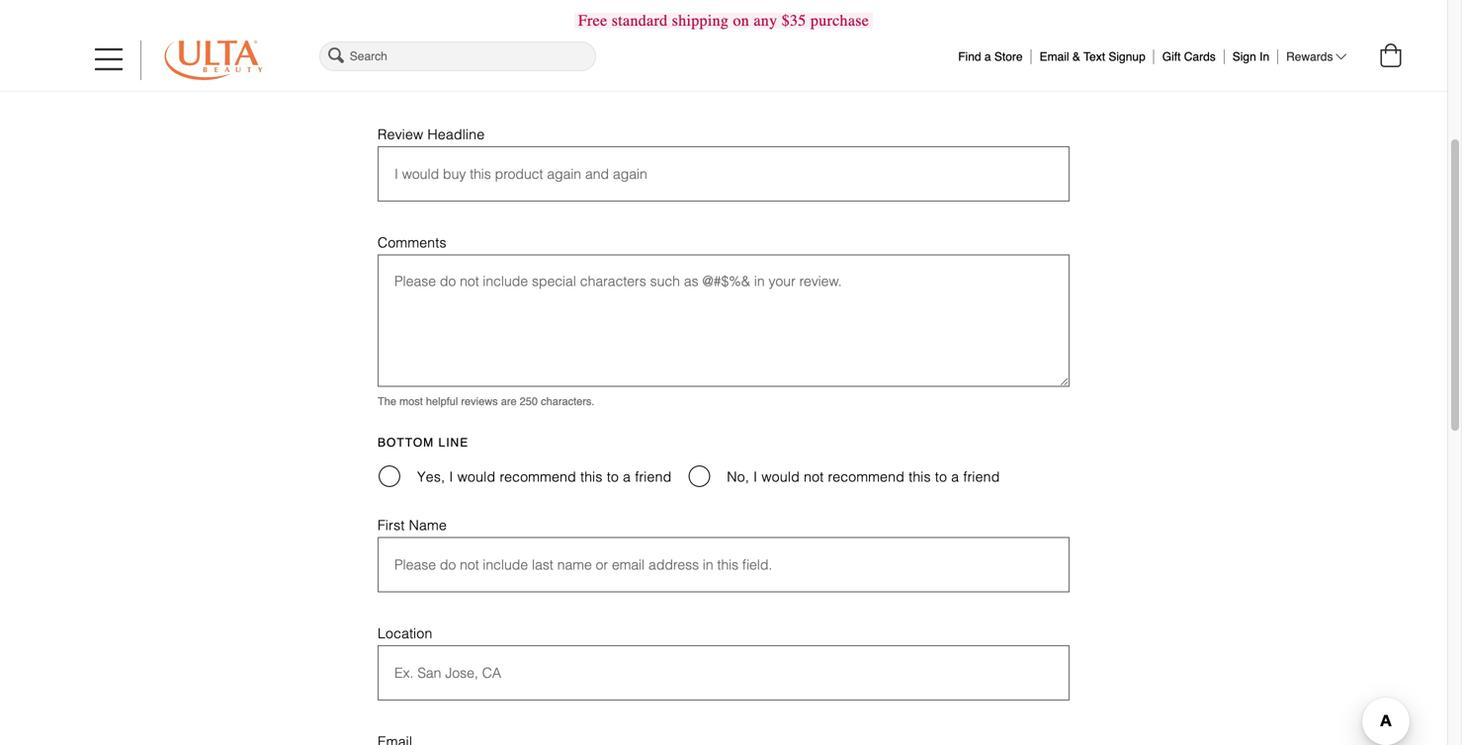Task type: describe. For each thing, give the bounding box(es) containing it.
Search search field
[[319, 42, 596, 71]]

1 horizontal spatial a
[[951, 469, 959, 485]]

cart - 0 items - shows more content image
[[1381, 43, 1401, 67]]

the
[[378, 396, 396, 408]]

&
[[1073, 50, 1080, 64]]

comments
[[378, 235, 447, 251]]

your rating
[[378, 50, 470, 63]]

not
[[804, 469, 824, 485]]

would for not
[[762, 469, 800, 485]]

chevron down image
[[1336, 50, 1346, 62]]

free
[[578, 11, 607, 30]]

the most helpful reviews are 250 characters.
[[378, 396, 595, 408]]

no,
[[727, 469, 749, 485]]

characters.
[[541, 396, 595, 408]]

Yes, I would recommend this to a friend radio
[[379, 466, 400, 487]]

bottom
[[378, 436, 434, 450]]

free standard shipping on any $35 purchase link
[[574, 11, 873, 30]]

your
[[378, 50, 416, 63]]

Review Headline text field
[[378, 146, 1070, 202]]

1 recommend from the left
[[500, 469, 576, 485]]

sign in link
[[1233, 45, 1269, 64]]

1 this from the left
[[580, 469, 603, 485]]

gift cards
[[1162, 50, 1216, 64]]

2 horizontal spatial a
[[984, 50, 991, 64]]

headline
[[428, 126, 485, 142]]

shipping
[[672, 11, 729, 30]]

$35
[[782, 11, 806, 30]]

name
[[409, 517, 447, 533]]

helpful
[[426, 396, 458, 408]]

find a store
[[958, 50, 1023, 64]]

store
[[994, 50, 1023, 64]]

rewards
[[1286, 50, 1333, 64]]

250
[[520, 396, 538, 408]]

review headline
[[378, 126, 485, 142]]

email & text signup
[[1040, 50, 1146, 64]]

sign
[[1233, 50, 1256, 64]]

1 friend from the left
[[635, 469, 672, 485]]

Comments text field
[[378, 255, 1070, 387]]

purchase
[[811, 11, 869, 30]]

No, I would not recommend this to a friend radio
[[689, 466, 710, 487]]

i for no,
[[753, 469, 758, 485]]

cards
[[1184, 50, 1216, 64]]



Task type: vqa. For each thing, say whether or not it's contained in the screenshot.
withiconright
no



Task type: locate. For each thing, give the bounding box(es) containing it.
0 horizontal spatial would
[[457, 469, 496, 485]]

1 horizontal spatial this
[[909, 469, 931, 485]]

0 horizontal spatial this
[[580, 469, 603, 485]]

to
[[607, 469, 619, 485], [935, 469, 947, 485]]

signup
[[1109, 50, 1146, 64]]

line
[[438, 436, 469, 450]]

option group up first name text field
[[378, 461, 1070, 492]]

most
[[399, 396, 423, 408]]

1 horizontal spatial i
[[753, 469, 758, 485]]

in
[[1260, 50, 1269, 64]]

friend
[[635, 469, 672, 485], [963, 469, 1000, 485]]

i right no,
[[753, 469, 758, 485]]

would left not
[[762, 469, 800, 485]]

rewards button
[[1286, 49, 1346, 64]]

first
[[378, 517, 405, 533]]

option group for your rating
[[378, 69, 521, 101]]

i for yes,
[[449, 469, 453, 485]]

1 option group from the top
[[378, 69, 521, 101]]

None field
[[316, 39, 599, 74]]

review
[[378, 126, 424, 142]]

2 would from the left
[[762, 469, 800, 485]]

1 i from the left
[[449, 469, 453, 485]]

recommend right not
[[828, 469, 905, 485]]

find a store link
[[958, 45, 1023, 64]]

recommend
[[500, 469, 576, 485], [828, 469, 905, 485]]

i
[[449, 469, 453, 485], [753, 469, 758, 485]]

0 vertical spatial option group
[[378, 69, 521, 101]]

2 recommend from the left
[[828, 469, 905, 485]]

1 to from the left
[[607, 469, 619, 485]]

option group down the rating
[[378, 69, 521, 101]]

option group for bottom line
[[378, 461, 1070, 492]]

Location text field
[[378, 646, 1070, 701]]

1 would from the left
[[457, 469, 496, 485]]

bottom line
[[378, 436, 469, 450]]

i right yes,
[[449, 469, 453, 485]]

gift cards link
[[1162, 45, 1216, 64]]

standard
[[612, 11, 668, 30]]

2 this from the left
[[909, 469, 931, 485]]

2 option group from the top
[[378, 461, 1070, 492]]

2 to from the left
[[935, 469, 947, 485]]

would for recommend
[[457, 469, 496, 485]]

location
[[378, 626, 433, 642]]

recommend down 250
[[500, 469, 576, 485]]

a
[[984, 50, 991, 64], [623, 469, 631, 485], [951, 469, 959, 485]]

1 horizontal spatial recommend
[[828, 469, 905, 485]]

rating
[[420, 50, 470, 63]]

yes,
[[417, 469, 445, 485]]

first name
[[378, 517, 447, 533]]

option group containing yes, i would recommend this to a friend
[[378, 461, 1070, 492]]

free standard shipping on any $35 purchase
[[578, 11, 869, 30]]

0 horizontal spatial friend
[[635, 469, 672, 485]]

1 vertical spatial option group
[[378, 461, 1070, 492]]

yes, i would recommend this to a friend
[[417, 469, 672, 485]]

First Name text field
[[378, 537, 1070, 592]]

0 horizontal spatial i
[[449, 469, 453, 485]]

on
[[733, 11, 749, 30]]

text
[[1084, 50, 1105, 64]]

sign in
[[1233, 50, 1269, 64]]

would
[[457, 469, 496, 485], [762, 469, 800, 485]]

gift
[[1162, 50, 1181, 64]]

no, i would not recommend this to a friend
[[727, 469, 1000, 485]]

reviews
[[461, 396, 498, 408]]

1 horizontal spatial would
[[762, 469, 800, 485]]

are
[[501, 396, 517, 408]]

find
[[958, 50, 981, 64]]

1 horizontal spatial friend
[[963, 469, 1000, 485]]

ulta beauty logo image
[[164, 41, 263, 80], [165, 41, 262, 80]]

this
[[580, 469, 603, 485], [909, 469, 931, 485]]

2 friend from the left
[[963, 469, 1000, 485]]

0 horizontal spatial a
[[623, 469, 631, 485]]

would down line
[[457, 469, 496, 485]]

option group
[[378, 69, 521, 101], [378, 461, 1070, 492]]

0 horizontal spatial recommend
[[500, 469, 576, 485]]

email & text signup link
[[1040, 45, 1146, 64]]

0 horizontal spatial to
[[607, 469, 619, 485]]

2 i from the left
[[753, 469, 758, 485]]

email
[[1040, 50, 1069, 64]]

1 horizontal spatial to
[[935, 469, 947, 485]]

any
[[754, 11, 777, 30]]

None search field
[[316, 39, 599, 74]]



